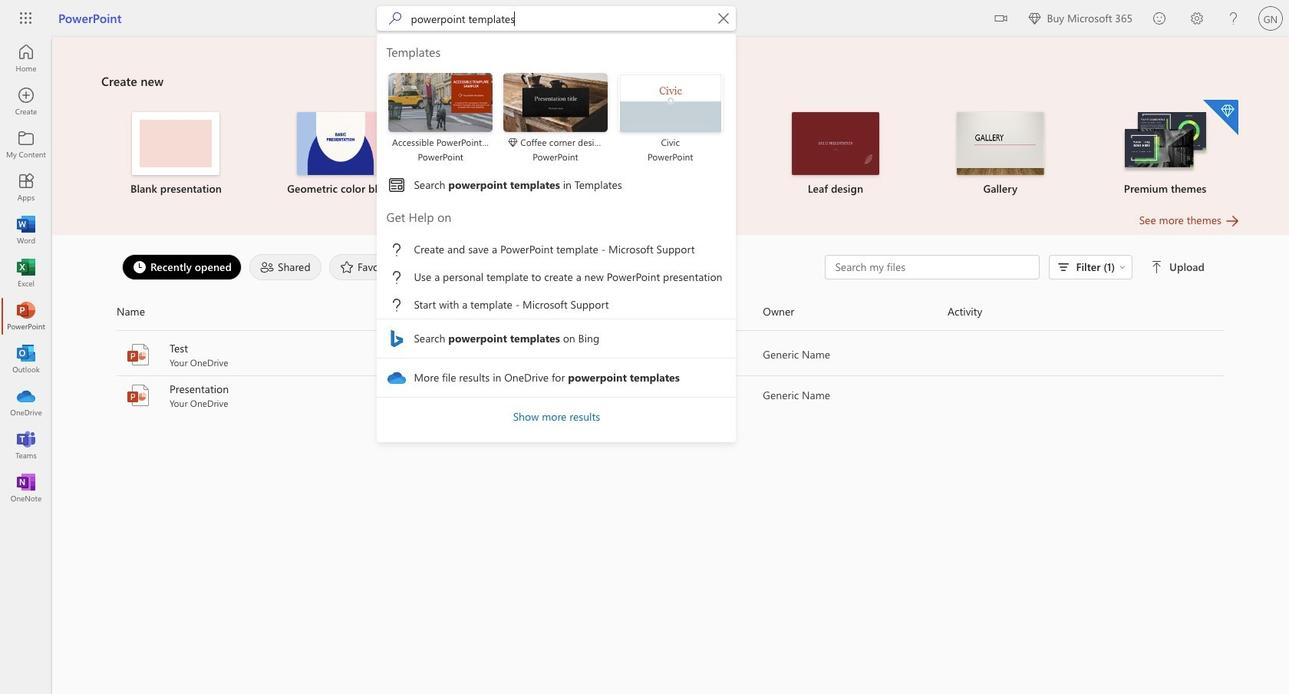 Task type: vqa. For each thing, say whether or not it's contained in the screenshot.
blank presentation element
yes



Task type: describe. For each thing, give the bounding box(es) containing it.
recently opened element
[[122, 254, 242, 280]]

gn image
[[1259, 6, 1284, 31]]

minimalist sales pitch element
[[433, 112, 579, 197]]

displaying 2 out of 2 files. status
[[826, 255, 1208, 279]]

2 tab from the left
[[246, 254, 326, 280]]

my content image
[[18, 137, 34, 152]]

create image
[[18, 94, 34, 109]]

2 group from the top
[[377, 199, 737, 319]]

activity, column 4 of 4 column header
[[948, 299, 1225, 324]]

1 group from the top
[[377, 34, 737, 199]]

name test cell
[[117, 341, 579, 369]]

1 tab from the left
[[118, 254, 246, 280]]

3 tab from the left
[[326, 254, 415, 280]]

premium templates diamond image
[[1204, 100, 1239, 135]]

universal presentation image
[[627, 112, 715, 175]]

geometric color block image
[[297, 112, 385, 175]]

apps image
[[18, 180, 34, 195]]

leaf design image
[[792, 112, 880, 175]]

excel image
[[18, 266, 34, 281]]

shared element
[[249, 254, 322, 280]]

favorites element
[[329, 254, 411, 280]]

home image
[[18, 51, 34, 66]]



Task type: locate. For each thing, give the bounding box(es) containing it.
onedrive image
[[18, 395, 34, 410]]

coffee corner design image
[[503, 73, 608, 132]]

1 vertical spatial powerpoint image
[[126, 383, 150, 408]]

geometric color block element
[[268, 112, 414, 197]]

0 horizontal spatial powerpoint image
[[18, 309, 34, 324]]

None search field
[[377, 6, 737, 442]]

1 horizontal spatial powerpoint image
[[126, 383, 150, 408]]

image__l4etb image
[[388, 330, 406, 348], [388, 369, 406, 387]]

minimalist sales pitch image
[[462, 112, 550, 175]]

application
[[0, 37, 1290, 694]]

main content
[[52, 37, 1290, 416]]

navigation
[[0, 37, 52, 510]]

list
[[101, 98, 1241, 212]]

powerpoint image down excel icon
[[18, 309, 34, 324]]

get help on element
[[377, 199, 452, 236]]

onenote image
[[18, 481, 34, 496]]

teams image
[[18, 438, 34, 453]]

Search my files text field
[[834, 260, 1032, 275]]

gallery element
[[928, 112, 1074, 197]]

row
[[117, 299, 1225, 331]]

name presentation cell
[[117, 382, 579, 409]]

word image
[[18, 223, 34, 238]]

tab list
[[118, 250, 826, 284]]

tab
[[118, 254, 246, 280], [246, 254, 326, 280], [326, 254, 415, 280]]

premium themes image
[[1122, 112, 1210, 174]]

blank presentation element
[[103, 112, 249, 197]]

leaf design element
[[763, 112, 909, 197]]

0 vertical spatial image__l4etb image
[[388, 330, 406, 348]]

Search box. Suggestions appear as you type. search field
[[411, 6, 712, 31]]

image__l4etb image up name presentation cell
[[388, 330, 406, 348]]

gallery image
[[957, 112, 1045, 175]]

2 image__l4etb image from the top
[[388, 369, 406, 387]]

civic image
[[618, 73, 723, 151]]

powerpoint image
[[18, 309, 34, 324], [126, 383, 150, 408]]

templates element
[[377, 34, 441, 71]]

1 image__l4etb image from the top
[[388, 330, 406, 348]]

universal presentation element
[[598, 112, 744, 197]]

powerpoint image
[[126, 342, 150, 367]]

group
[[377, 34, 737, 199], [377, 199, 737, 319]]

accessible powerpoint template sampler image
[[388, 73, 493, 132]]

1 vertical spatial image__l4etb image
[[388, 369, 406, 387]]

premium themes element
[[1093, 100, 1239, 197]]

image__l4etb image down name test cell
[[388, 369, 406, 387]]

powerpoint image down powerpoint icon
[[126, 383, 150, 408]]

outlook image
[[18, 352, 34, 367]]

0 vertical spatial powerpoint image
[[18, 309, 34, 324]]

banner
[[0, 0, 1290, 442]]

powerpoint image inside name presentation cell
[[126, 383, 150, 408]]



